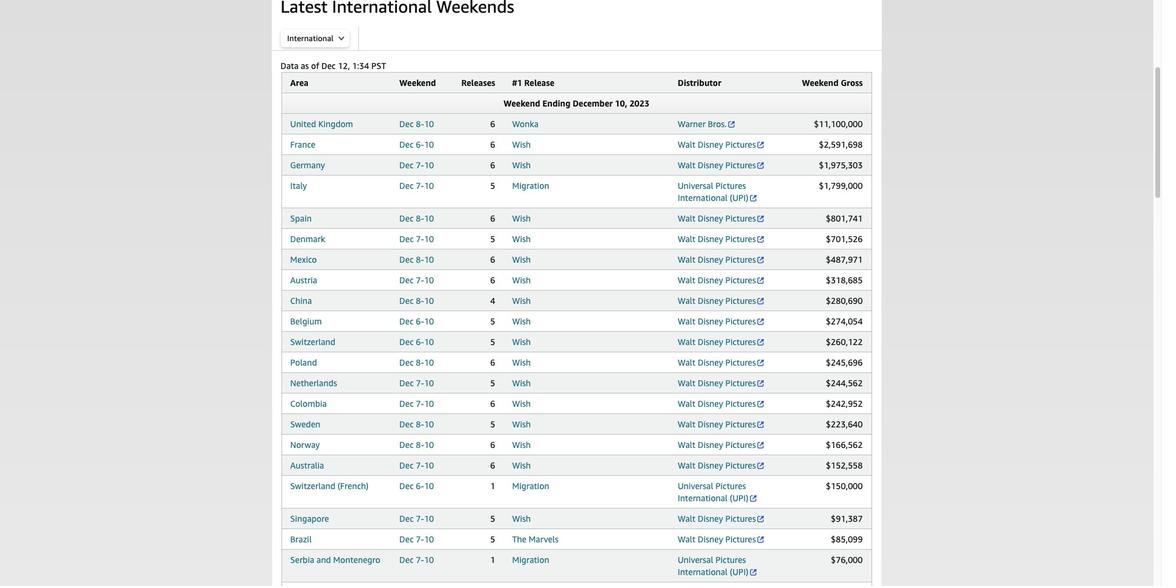 Task type: locate. For each thing, give the bounding box(es) containing it.
dec 8-10 link for sweden
[[400, 419, 434, 429]]

4 8- from the top
[[416, 295, 424, 306]]

12 10 from the top
[[424, 357, 434, 368]]

switzerland (french) link
[[290, 481, 369, 491]]

0 horizontal spatial weekend
[[400, 78, 436, 88]]

5 walt disney pictures from the top
[[678, 254, 756, 265]]

1 vertical spatial switzerland
[[290, 481, 335, 491]]

2 universal pictures international (upi) link from the top
[[678, 481, 758, 503]]

disney for $91,387
[[698, 513, 724, 524]]

disney for $242,952
[[698, 398, 724, 409]]

12 wish link from the top
[[512, 398, 531, 409]]

6 7- from the top
[[416, 398, 424, 409]]

(upi) for $150,000
[[730, 493, 749, 503]]

14 walt disney pictures link from the top
[[678, 440, 765, 450]]

3 wish link from the top
[[512, 213, 531, 223]]

netherlands
[[290, 378, 337, 388]]

sweden link
[[290, 419, 320, 429]]

13 wish link from the top
[[512, 419, 531, 429]]

10 dec 7-10 link from the top
[[400, 555, 434, 565]]

walt disney pictures for $2,591,698
[[678, 139, 756, 150]]

9 walt disney pictures from the top
[[678, 337, 756, 347]]

walt for $801,741
[[678, 213, 696, 223]]

6 for colombia
[[490, 398, 495, 409]]

dec for france
[[400, 139, 414, 150]]

1
[[490, 481, 495, 491], [490, 555, 495, 565]]

20 10 from the top
[[424, 534, 434, 544]]

walt disney pictures link for $245,696
[[678, 357, 765, 368]]

$274,054
[[826, 316, 863, 326]]

dec 8-10 link for china
[[400, 295, 434, 306]]

5 10 from the top
[[424, 213, 434, 223]]

8-
[[416, 119, 424, 129], [416, 213, 424, 223], [416, 254, 424, 265], [416, 295, 424, 306], [416, 357, 424, 368], [416, 419, 424, 429], [416, 440, 424, 450]]

migration link
[[512, 180, 550, 191], [512, 481, 550, 491], [512, 555, 550, 565]]

netherlands link
[[290, 378, 337, 388]]

dec 8-10 for united kingdom
[[400, 119, 434, 129]]

0 vertical spatial 1
[[490, 481, 495, 491]]

3 dec 8-10 link from the top
[[400, 254, 434, 265]]

wish link for mexico
[[512, 254, 531, 265]]

(upi) for $76,000
[[730, 567, 749, 577]]

4 dec 8-10 from the top
[[400, 295, 434, 306]]

2 vertical spatial universal pictures international (upi)
[[678, 555, 749, 577]]

switzerland down australia
[[290, 481, 335, 491]]

dec 6-10 link for switzerland (french)
[[400, 481, 434, 491]]

11 10 from the top
[[424, 337, 434, 347]]

wish for germany
[[512, 160, 531, 170]]

switzerland down belgium 'link'
[[290, 337, 335, 347]]

6 for poland
[[490, 357, 495, 368]]

5 dec 7-10 link from the top
[[400, 378, 434, 388]]

walt for $318,685
[[678, 275, 696, 285]]

singapore
[[290, 513, 329, 524]]

1 universal pictures international (upi) from the top
[[678, 180, 749, 203]]

2 vertical spatial universal
[[678, 555, 714, 565]]

dec 8-10 for spain
[[400, 213, 434, 223]]

weekend ending december 10, 2023
[[504, 98, 650, 108]]

1 universal from the top
[[678, 180, 714, 191]]

walt disney pictures for $487,971
[[678, 254, 756, 265]]

(french)
[[338, 481, 369, 491]]

10
[[424, 119, 434, 129], [424, 139, 434, 150], [424, 160, 434, 170], [424, 180, 434, 191], [424, 213, 434, 223], [424, 234, 434, 244], [424, 254, 434, 265], [424, 275, 434, 285], [424, 295, 434, 306], [424, 316, 434, 326], [424, 337, 434, 347], [424, 357, 434, 368], [424, 378, 434, 388], [424, 398, 434, 409], [424, 419, 434, 429], [424, 440, 434, 450], [424, 460, 434, 470], [424, 481, 434, 491], [424, 513, 434, 524], [424, 534, 434, 544], [424, 555, 434, 565]]

10 for belgium
[[424, 316, 434, 326]]

10 wish link from the top
[[512, 357, 531, 368]]

walt for $701,526
[[678, 234, 696, 244]]

14 10 from the top
[[424, 398, 434, 409]]

pictures for $91,387
[[726, 513, 756, 524]]

1 (upi) from the top
[[730, 193, 749, 203]]

dec 8-10 link
[[400, 119, 434, 129], [400, 213, 434, 223], [400, 254, 434, 265], [400, 295, 434, 306], [400, 357, 434, 368], [400, 419, 434, 429], [400, 440, 434, 450]]

4
[[490, 295, 495, 306]]

10 for serbia and montenegro
[[424, 555, 434, 565]]

7 wish from the top
[[512, 295, 531, 306]]

dec for netherlands
[[400, 378, 414, 388]]

walt for $2,591,698
[[678, 139, 696, 150]]

switzerland
[[290, 337, 335, 347], [290, 481, 335, 491]]

wish for mexico
[[512, 254, 531, 265]]

disney for $244,562
[[698, 378, 724, 388]]

7- for germany
[[416, 160, 424, 170]]

0 vertical spatial switzerland
[[290, 337, 335, 347]]

wish for singapore
[[512, 513, 531, 524]]

pictures for $318,685
[[726, 275, 756, 285]]

$801,741
[[826, 213, 863, 223]]

5
[[490, 180, 495, 191], [490, 234, 495, 244], [490, 316, 495, 326], [490, 337, 495, 347], [490, 378, 495, 388], [490, 419, 495, 429], [490, 513, 495, 524], [490, 534, 495, 544]]

6 8- from the top
[[416, 419, 424, 429]]

9 7- from the top
[[416, 534, 424, 544]]

1 vertical spatial migration link
[[512, 481, 550, 491]]

warner bros. link
[[678, 119, 736, 129]]

6-
[[416, 139, 424, 150], [416, 316, 424, 326], [416, 337, 424, 347], [416, 481, 424, 491]]

5 dec 8-10 link from the top
[[400, 357, 434, 368]]

0 vertical spatial universal pictures international (upi)
[[678, 180, 749, 203]]

1 dec 8-10 link from the top
[[400, 119, 434, 129]]

4 disney from the top
[[698, 234, 724, 244]]

12 walt from the top
[[678, 398, 696, 409]]

2 migration from the top
[[512, 481, 550, 491]]

poland link
[[290, 357, 317, 368]]

15 wish from the top
[[512, 460, 531, 470]]

6 10 from the top
[[424, 234, 434, 244]]

switzerland (french)
[[290, 481, 369, 491]]

$1,799,000
[[819, 180, 863, 191]]

10 walt from the top
[[678, 357, 696, 368]]

10 walt disney pictures from the top
[[678, 357, 756, 368]]

1 vertical spatial universal pictures international (upi) link
[[678, 481, 758, 503]]

5 for singapore
[[490, 513, 495, 524]]

2 dec 8-10 link from the top
[[400, 213, 434, 223]]

dec 6-10 for switzerland (french)
[[400, 481, 434, 491]]

migration for switzerland (french)
[[512, 481, 550, 491]]

3 6 from the top
[[490, 160, 495, 170]]

december
[[573, 98, 613, 108]]

2 walt disney pictures from the top
[[678, 160, 756, 170]]

walt disney pictures link for $318,685
[[678, 275, 765, 285]]

0 vertical spatial universal
[[678, 180, 714, 191]]

dec for brazil
[[400, 534, 414, 544]]

pictures for $280,690
[[726, 295, 756, 306]]

1 vertical spatial 1
[[490, 555, 495, 565]]

migration
[[512, 180, 550, 191], [512, 481, 550, 491], [512, 555, 550, 565]]

pictures for $260,122
[[726, 337, 756, 347]]

universal pictures international (upi) for $150,000
[[678, 481, 749, 503]]

5 wish from the top
[[512, 254, 531, 265]]

14 walt disney pictures from the top
[[678, 440, 756, 450]]

international for serbia and montenegro
[[678, 567, 728, 577]]

walt for $487,971
[[678, 254, 696, 265]]

pictures for $242,952
[[726, 398, 756, 409]]

marvels
[[529, 534, 559, 544]]

11 disney from the top
[[698, 378, 724, 388]]

dec 8-10 link for mexico
[[400, 254, 434, 265]]

walt disney pictures for $701,526
[[678, 234, 756, 244]]

1 walt disney pictures link from the top
[[678, 139, 765, 150]]

belgium
[[290, 316, 322, 326]]

warner bros.
[[678, 119, 727, 129]]

walt for $242,952
[[678, 398, 696, 409]]

8 wish link from the top
[[512, 316, 531, 326]]

10 dec 7-10 from the top
[[400, 555, 434, 565]]

walt disney pictures
[[678, 139, 756, 150], [678, 160, 756, 170], [678, 213, 756, 223], [678, 234, 756, 244], [678, 254, 756, 265], [678, 275, 756, 285], [678, 295, 756, 306], [678, 316, 756, 326], [678, 337, 756, 347], [678, 357, 756, 368], [678, 378, 756, 388], [678, 398, 756, 409], [678, 419, 756, 429], [678, 440, 756, 450], [678, 460, 756, 470], [678, 513, 756, 524], [678, 534, 756, 544]]

2 dec 6-10 from the top
[[400, 316, 434, 326]]

walt disney pictures for $318,685
[[678, 275, 756, 285]]

10 for germany
[[424, 160, 434, 170]]

disney for $85,099
[[698, 534, 724, 544]]

8 walt disney pictures from the top
[[678, 316, 756, 326]]

disney for $166,562
[[698, 440, 724, 450]]

disney for $801,741
[[698, 213, 724, 223]]

$150,000
[[826, 481, 863, 491]]

switzerland for switzerland link
[[290, 337, 335, 347]]

2 vertical spatial migration
[[512, 555, 550, 565]]

disney
[[698, 139, 724, 150], [698, 160, 724, 170], [698, 213, 724, 223], [698, 234, 724, 244], [698, 254, 724, 265], [698, 275, 724, 285], [698, 295, 724, 306], [698, 316, 724, 326], [698, 337, 724, 347], [698, 357, 724, 368], [698, 378, 724, 388], [698, 398, 724, 409], [698, 419, 724, 429], [698, 440, 724, 450], [698, 460, 724, 470], [698, 513, 724, 524], [698, 534, 724, 544]]

16 walt disney pictures link from the top
[[678, 513, 765, 524]]

weekend
[[400, 78, 436, 88], [802, 78, 839, 88], [504, 98, 540, 108]]

5 for italy
[[490, 180, 495, 191]]

walt disney pictures for $85,099
[[678, 534, 756, 544]]

2 dec 7-10 link from the top
[[400, 180, 434, 191]]

disney for $318,685
[[698, 275, 724, 285]]

1 vertical spatial universal
[[678, 481, 714, 491]]

11 wish link from the top
[[512, 378, 531, 388]]

wish for poland
[[512, 357, 531, 368]]

dec 8-10
[[400, 119, 434, 129], [400, 213, 434, 223], [400, 254, 434, 265], [400, 295, 434, 306], [400, 357, 434, 368], [400, 419, 434, 429], [400, 440, 434, 450]]

0 vertical spatial migration
[[512, 180, 550, 191]]

wish link for netherlands
[[512, 378, 531, 388]]

1 vertical spatial migration
[[512, 481, 550, 491]]

international
[[287, 33, 334, 43], [678, 193, 728, 203], [678, 493, 728, 503], [678, 567, 728, 577]]

17 walt disney pictures link from the top
[[678, 534, 765, 544]]

10 for singapore
[[424, 513, 434, 524]]

wish link for belgium
[[512, 316, 531, 326]]

1 vertical spatial universal pictures international (upi)
[[678, 481, 749, 503]]

1 walt disney pictures from the top
[[678, 139, 756, 150]]

pst
[[372, 61, 386, 71]]

2 disney from the top
[[698, 160, 724, 170]]

2 vertical spatial (upi)
[[730, 567, 749, 577]]

2 horizontal spatial weekend
[[802, 78, 839, 88]]

$152,558
[[826, 460, 863, 470]]

6 wish from the top
[[512, 275, 531, 285]]

walt disney pictures for $280,690
[[678, 295, 756, 306]]

belgium link
[[290, 316, 322, 326]]

5 disney from the top
[[698, 254, 724, 265]]

gross
[[841, 78, 863, 88]]

4 5 from the top
[[490, 337, 495, 347]]

12 wish from the top
[[512, 398, 531, 409]]

7 wish link from the top
[[512, 295, 531, 306]]

$85,099
[[831, 534, 863, 544]]

brazil link
[[290, 534, 312, 544]]

norway
[[290, 440, 320, 450]]

2 vertical spatial universal pictures international (upi) link
[[678, 555, 758, 577]]

12 walt disney pictures link from the top
[[678, 398, 765, 409]]

1 universal pictures international (upi) link from the top
[[678, 180, 758, 203]]

5 wish link from the top
[[512, 254, 531, 265]]

6 dec 7-10 link from the top
[[400, 398, 434, 409]]

wish
[[512, 139, 531, 150], [512, 160, 531, 170], [512, 213, 531, 223], [512, 234, 531, 244], [512, 254, 531, 265], [512, 275, 531, 285], [512, 295, 531, 306], [512, 316, 531, 326], [512, 337, 531, 347], [512, 357, 531, 368], [512, 378, 531, 388], [512, 398, 531, 409], [512, 419, 531, 429], [512, 440, 531, 450], [512, 460, 531, 470], [512, 513, 531, 524]]

1 dec 6-10 link from the top
[[400, 139, 434, 150]]

walt disney pictures link for $223,640
[[678, 419, 765, 429]]

8 10 from the top
[[424, 275, 434, 285]]

15 walt disney pictures link from the top
[[678, 460, 765, 470]]

walt disney pictures link
[[678, 139, 765, 150], [678, 160, 765, 170], [678, 213, 765, 223], [678, 234, 765, 244], [678, 254, 765, 265], [678, 275, 765, 285], [678, 295, 765, 306], [678, 316, 765, 326], [678, 337, 765, 347], [678, 357, 765, 368], [678, 378, 765, 388], [678, 398, 765, 409], [678, 419, 765, 429], [678, 440, 765, 450], [678, 460, 765, 470], [678, 513, 765, 524], [678, 534, 765, 544]]

$76,000
[[831, 555, 863, 565]]

3 7- from the top
[[416, 234, 424, 244]]

1 vertical spatial (upi)
[[730, 493, 749, 503]]

0 vertical spatial universal pictures international (upi) link
[[678, 180, 758, 203]]

6 dec 8-10 from the top
[[400, 419, 434, 429]]

5 5 from the top
[[490, 378, 495, 388]]

9 6 from the top
[[490, 440, 495, 450]]

2 vertical spatial migration link
[[512, 555, 550, 565]]

8 walt from the top
[[678, 316, 696, 326]]

3 walt disney pictures from the top
[[678, 213, 756, 223]]

wish link
[[512, 139, 531, 150], [512, 160, 531, 170], [512, 213, 531, 223], [512, 234, 531, 244], [512, 254, 531, 265], [512, 275, 531, 285], [512, 295, 531, 306], [512, 316, 531, 326], [512, 337, 531, 347], [512, 357, 531, 368], [512, 378, 531, 388], [512, 398, 531, 409], [512, 419, 531, 429], [512, 440, 531, 450], [512, 460, 531, 470], [512, 513, 531, 524]]

2 wish from the top
[[512, 160, 531, 170]]

8 5 from the top
[[490, 534, 495, 544]]

7-
[[416, 160, 424, 170], [416, 180, 424, 191], [416, 234, 424, 244], [416, 275, 424, 285], [416, 378, 424, 388], [416, 398, 424, 409], [416, 460, 424, 470], [416, 513, 424, 524], [416, 534, 424, 544], [416, 555, 424, 565]]

walt disney pictures link for $260,122
[[678, 337, 765, 347]]

9 dec 7-10 link from the top
[[400, 534, 434, 544]]

$242,952
[[826, 398, 863, 409]]

disney for $487,971
[[698, 254, 724, 265]]

serbia
[[290, 555, 314, 565]]

dec
[[322, 61, 336, 71], [400, 119, 414, 129], [400, 139, 414, 150], [400, 160, 414, 170], [400, 180, 414, 191], [400, 213, 414, 223], [400, 234, 414, 244], [400, 254, 414, 265], [400, 275, 414, 285], [400, 295, 414, 306], [400, 316, 414, 326], [400, 337, 414, 347], [400, 357, 414, 368], [400, 378, 414, 388], [400, 398, 414, 409], [400, 419, 414, 429], [400, 440, 414, 450], [400, 460, 414, 470], [400, 481, 414, 491], [400, 513, 414, 524], [400, 534, 414, 544], [400, 555, 414, 565]]

16 wish from the top
[[512, 513, 531, 524]]

7 walt disney pictures from the top
[[678, 295, 756, 306]]

walt disney pictures link for $152,558
[[678, 460, 765, 470]]

7 walt from the top
[[678, 295, 696, 306]]

3 migration link from the top
[[512, 555, 550, 565]]

6 for austria
[[490, 275, 495, 285]]

7- for singapore
[[416, 513, 424, 524]]

dec for serbia and montenegro
[[400, 555, 414, 565]]

9 wish link from the top
[[512, 337, 531, 347]]

2 6 from the top
[[490, 139, 495, 150]]

9 dec 7-10 from the top
[[400, 534, 434, 544]]

6 walt from the top
[[678, 275, 696, 285]]

wish link for spain
[[512, 213, 531, 223]]

3 6- from the top
[[416, 337, 424, 347]]

6 for spain
[[490, 213, 495, 223]]

data
[[281, 61, 299, 71]]

4 wish link from the top
[[512, 234, 531, 244]]

2 7- from the top
[[416, 180, 424, 191]]

1 walt from the top
[[678, 139, 696, 150]]

denmark link
[[290, 234, 325, 244]]

pictures
[[726, 139, 756, 150], [726, 160, 756, 170], [716, 180, 746, 191], [726, 213, 756, 223], [726, 234, 756, 244], [726, 254, 756, 265], [726, 275, 756, 285], [726, 295, 756, 306], [726, 316, 756, 326], [726, 337, 756, 347], [726, 357, 756, 368], [726, 378, 756, 388], [726, 398, 756, 409], [726, 419, 756, 429], [726, 440, 756, 450], [726, 460, 756, 470], [716, 481, 746, 491], [726, 513, 756, 524], [726, 534, 756, 544], [716, 555, 746, 565]]

14 disney from the top
[[698, 440, 724, 450]]

3 dec 6-10 link from the top
[[400, 337, 434, 347]]

china
[[290, 295, 312, 306]]

8- for poland
[[416, 357, 424, 368]]

10 walt disney pictures link from the top
[[678, 357, 765, 368]]

2 universal from the top
[[678, 481, 714, 491]]

united
[[290, 119, 316, 129]]

4 dec 6-10 from the top
[[400, 481, 434, 491]]

spain link
[[290, 213, 312, 223]]

norway link
[[290, 440, 320, 450]]

walt disney pictures for $91,387
[[678, 513, 756, 524]]

9 wish from the top
[[512, 337, 531, 347]]

12,
[[338, 61, 350, 71]]

1 switzerland from the top
[[290, 337, 335, 347]]

universal
[[678, 180, 714, 191], [678, 481, 714, 491], [678, 555, 714, 565]]

$701,526
[[826, 234, 863, 244]]

pictures for $801,741
[[726, 213, 756, 223]]

mexico link
[[290, 254, 317, 265]]

0 vertical spatial migration link
[[512, 180, 550, 191]]

dec 7-10 link
[[400, 160, 434, 170], [400, 180, 434, 191], [400, 234, 434, 244], [400, 275, 434, 285], [400, 378, 434, 388], [400, 398, 434, 409], [400, 460, 434, 470], [400, 513, 434, 524], [400, 534, 434, 544], [400, 555, 434, 565]]

6 for france
[[490, 139, 495, 150]]

17 walt from the top
[[678, 534, 696, 544]]

12 walt disney pictures from the top
[[678, 398, 756, 409]]

2 1 from the top
[[490, 555, 495, 565]]

3 walt from the top
[[678, 213, 696, 223]]

$245,696
[[826, 357, 863, 368]]

6 5 from the top
[[490, 419, 495, 429]]

(upi)
[[730, 193, 749, 203], [730, 493, 749, 503], [730, 567, 749, 577]]

china link
[[290, 295, 312, 306]]

dec 7-10
[[400, 160, 434, 170], [400, 180, 434, 191], [400, 234, 434, 244], [400, 275, 434, 285], [400, 378, 434, 388], [400, 398, 434, 409], [400, 460, 434, 470], [400, 513, 434, 524], [400, 534, 434, 544], [400, 555, 434, 565]]

6- for belgium
[[416, 316, 424, 326]]

1 horizontal spatial weekend
[[504, 98, 540, 108]]

13 wish from the top
[[512, 419, 531, 429]]

disney for $260,122
[[698, 337, 724, 347]]

0 vertical spatial (upi)
[[730, 193, 749, 203]]

germany
[[290, 160, 325, 170]]

8 wish from the top
[[512, 316, 531, 326]]

1 wish link from the top
[[512, 139, 531, 150]]

walt
[[678, 139, 696, 150], [678, 160, 696, 170], [678, 213, 696, 223], [678, 234, 696, 244], [678, 254, 696, 265], [678, 275, 696, 285], [678, 295, 696, 306], [678, 316, 696, 326], [678, 337, 696, 347], [678, 357, 696, 368], [678, 378, 696, 388], [678, 398, 696, 409], [678, 419, 696, 429], [678, 440, 696, 450], [678, 460, 696, 470], [678, 513, 696, 524], [678, 534, 696, 544]]

13 walt disney pictures link from the top
[[678, 419, 765, 429]]

the
[[512, 534, 527, 544]]



Task type: describe. For each thing, give the bounding box(es) containing it.
5 for brazil
[[490, 534, 495, 544]]

singapore link
[[290, 513, 329, 524]]

release
[[525, 78, 555, 88]]

dec 6-10 link for belgium
[[400, 316, 434, 326]]

united kingdom
[[290, 119, 353, 129]]

$223,640
[[826, 419, 863, 429]]

united kingdom link
[[290, 119, 353, 129]]

disney for $2,591,698
[[698, 139, 724, 150]]

$260,122
[[826, 337, 863, 347]]

(upi) for $1,799,000
[[730, 193, 749, 203]]

$244,562
[[826, 378, 863, 388]]

disney for $152,558
[[698, 460, 724, 470]]

weekend for weekend gross
[[802, 78, 839, 88]]

wish link for austria
[[512, 275, 531, 285]]

dec for australia
[[400, 460, 414, 470]]

walt disney pictures for $223,640
[[678, 419, 756, 429]]

austria link
[[290, 275, 317, 285]]

colombia
[[290, 398, 327, 409]]

pictures for $2,591,698
[[726, 139, 756, 150]]

8- for united kingdom
[[416, 119, 424, 129]]

italy
[[290, 180, 307, 191]]

wish for denmark
[[512, 234, 531, 244]]

wish for china
[[512, 295, 531, 306]]

france link
[[290, 139, 316, 150]]

dec 7-10 for colombia
[[400, 398, 434, 409]]

spain
[[290, 213, 312, 223]]

5 for sweden
[[490, 419, 495, 429]]

$91,387
[[831, 513, 863, 524]]

wish link for singapore
[[512, 513, 531, 524]]

dec 8-10 for mexico
[[400, 254, 434, 265]]

wish for colombia
[[512, 398, 531, 409]]

dec for china
[[400, 295, 414, 306]]

wish link for germany
[[512, 160, 531, 170]]

10 for sweden
[[424, 419, 434, 429]]

data as of dec 12, 1:34 pst
[[281, 61, 386, 71]]

walt disney pictures link for $85,099
[[678, 534, 765, 544]]

dec 8-10 for sweden
[[400, 419, 434, 429]]

distributor
[[678, 78, 722, 88]]

wonka
[[512, 119, 539, 129]]

$2,591,698
[[819, 139, 863, 150]]

dec 6-10 link for switzerland
[[400, 337, 434, 347]]

10 for switzerland (french)
[[424, 481, 434, 491]]

walt disney pictures link for $91,387
[[678, 513, 765, 524]]

wish for spain
[[512, 213, 531, 223]]

dropdown image
[[338, 36, 345, 41]]

pictures for $1,975,303
[[726, 160, 756, 170]]

weekend for weekend
[[400, 78, 436, 88]]

pictures for $223,640
[[726, 419, 756, 429]]

weekend gross
[[802, 78, 863, 88]]

walt disney pictures for $166,562
[[678, 440, 756, 450]]

dec 7-10 for austria
[[400, 275, 434, 285]]

migration link for serbia and montenegro
[[512, 555, 550, 565]]

disney for $245,696
[[698, 357, 724, 368]]

walt for $152,558
[[678, 460, 696, 470]]

wish for france
[[512, 139, 531, 150]]

pictures for $245,696
[[726, 357, 756, 368]]

5 for netherlands
[[490, 378, 495, 388]]

colombia link
[[290, 398, 327, 409]]

dec 7-10 link for brazil
[[400, 534, 434, 544]]

dec 7-10 link for netherlands
[[400, 378, 434, 388]]

brazil
[[290, 534, 312, 544]]

universal pictures international (upi) for $1,799,000
[[678, 180, 749, 203]]

10 for brazil
[[424, 534, 434, 544]]

the marvels link
[[512, 534, 559, 544]]

bros.
[[708, 119, 727, 129]]

mexico
[[290, 254, 317, 265]]

wish link for sweden
[[512, 419, 531, 429]]

dec 6-10 for france
[[400, 139, 434, 150]]

switzerland link
[[290, 337, 335, 347]]

serbia and montenegro
[[290, 555, 381, 565]]

releases
[[462, 78, 495, 88]]

$280,690
[[826, 295, 863, 306]]

wish for australia
[[512, 460, 531, 470]]

10 for spain
[[424, 213, 434, 223]]

5 for switzerland
[[490, 337, 495, 347]]

$1,975,303
[[819, 160, 863, 170]]

walt disney pictures for $1,975,303
[[678, 160, 756, 170]]

dec 7-10 link for germany
[[400, 160, 434, 170]]

10 for united kingdom
[[424, 119, 434, 129]]

international for switzerland (french)
[[678, 493, 728, 503]]

disney for $1,975,303
[[698, 160, 724, 170]]

disney for $223,640
[[698, 419, 724, 429]]

kingdom
[[318, 119, 353, 129]]

dec 8-10 link for spain
[[400, 213, 434, 223]]

denmark
[[290, 234, 325, 244]]

france
[[290, 139, 316, 150]]

walt for $223,640
[[678, 419, 696, 429]]

$11,100,000
[[814, 119, 863, 129]]

poland
[[290, 357, 317, 368]]

walt for $244,562
[[678, 378, 696, 388]]

switzerland for switzerland (french)
[[290, 481, 335, 491]]

dec 8-10 link for poland
[[400, 357, 434, 368]]

10 for mexico
[[424, 254, 434, 265]]

$318,685
[[826, 275, 863, 285]]

walt disney pictures link for $1,975,303
[[678, 160, 765, 170]]

montenegro
[[333, 555, 381, 565]]

walt disney pictures for $801,741
[[678, 213, 756, 223]]

#1 release
[[512, 78, 555, 88]]

dec 6-10 link for france
[[400, 139, 434, 150]]

germany link
[[290, 160, 325, 170]]

migration for serbia and montenegro
[[512, 555, 550, 565]]

migration link for italy
[[512, 180, 550, 191]]

7- for serbia and montenegro
[[416, 555, 424, 565]]

$487,971
[[826, 254, 863, 265]]

dec 7-10 for australia
[[400, 460, 434, 470]]

dec for norway
[[400, 440, 414, 450]]

10,
[[615, 98, 628, 108]]

2023
[[630, 98, 650, 108]]

wonka link
[[512, 119, 539, 129]]

6 for mexico
[[490, 254, 495, 265]]

the marvels
[[512, 534, 559, 544]]

wish link for norway
[[512, 440, 531, 450]]

warner
[[678, 119, 706, 129]]

walt disney pictures link for $280,690
[[678, 295, 765, 306]]

7- for netherlands
[[416, 378, 424, 388]]

walt for $260,122
[[678, 337, 696, 347]]

wish link for poland
[[512, 357, 531, 368]]

austria
[[290, 275, 317, 285]]

#1
[[512, 78, 522, 88]]

area
[[290, 78, 309, 88]]

and
[[317, 555, 331, 565]]

dec 7-10 link for austria
[[400, 275, 434, 285]]

5 for belgium
[[490, 316, 495, 326]]

6- for switzerland
[[416, 337, 424, 347]]

walt disney pictures for $274,054
[[678, 316, 756, 326]]

as
[[301, 61, 309, 71]]

universal pictures international (upi) link for $150,000
[[678, 481, 758, 503]]

6 for norway
[[490, 440, 495, 450]]

dec 7-10 for germany
[[400, 160, 434, 170]]

of
[[311, 61, 319, 71]]

walt disney pictures link for $244,562
[[678, 378, 765, 388]]

sweden
[[290, 419, 320, 429]]

italy link
[[290, 180, 307, 191]]

dec 7-10 link for colombia
[[400, 398, 434, 409]]

australia link
[[290, 460, 324, 470]]

$166,562
[[826, 440, 863, 450]]

pictures for $274,054
[[726, 316, 756, 326]]

serbia and montenegro link
[[290, 555, 381, 565]]

universal for $76,000
[[678, 555, 714, 565]]

wish link for switzerland
[[512, 337, 531, 347]]

disney for $280,690
[[698, 295, 724, 306]]

1:34
[[352, 61, 369, 71]]

dec 7-10 link for italy
[[400, 180, 434, 191]]

australia
[[290, 460, 324, 470]]

ending
[[543, 98, 571, 108]]

wish for switzerland
[[512, 337, 531, 347]]

international for italy
[[678, 193, 728, 203]]

dec for switzerland
[[400, 337, 414, 347]]

dec 8-10 for poland
[[400, 357, 434, 368]]

migration link for switzerland (french)
[[512, 481, 550, 491]]



Task type: vqa. For each thing, say whether or not it's contained in the screenshot.
fourth Dec 7-10 from the bottom of the page
yes



